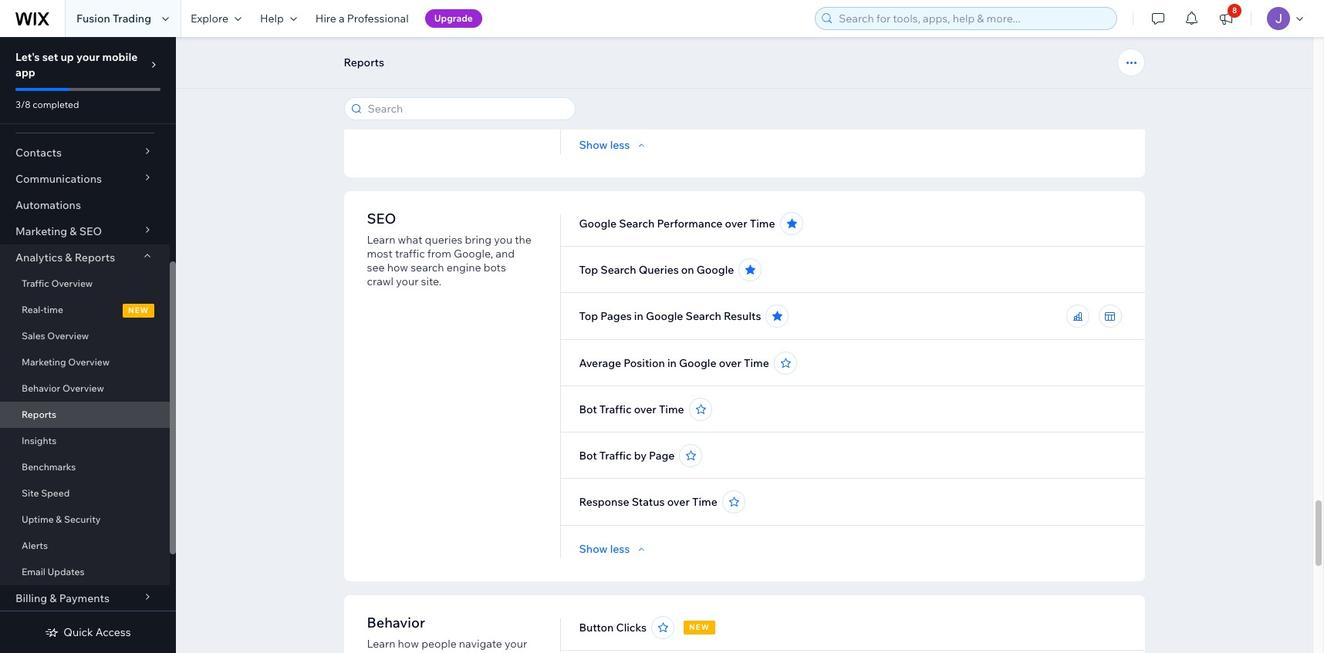 Task type: vqa. For each thing, say whether or not it's contained in the screenshot.
Fusion Trading
yes



Task type: describe. For each thing, give the bounding box(es) containing it.
site speed
[[22, 488, 70, 499]]

analytics
[[15, 251, 63, 265]]

upgrade button
[[425, 9, 482, 28]]

8
[[1233, 5, 1237, 15]]

over down the position
[[634, 403, 657, 417]]

google up top search queries on google
[[579, 217, 617, 231]]

help
[[260, 12, 284, 25]]

marketing for marketing overview
[[22, 357, 66, 368]]

traffic overview link
[[0, 271, 170, 297]]

0 horizontal spatial clicks
[[616, 621, 647, 635]]

on
[[681, 263, 694, 277]]

site.
[[421, 275, 442, 289]]

time
[[43, 304, 63, 316]]

& for billing
[[50, 592, 57, 606]]

communications button
[[0, 166, 170, 192]]

for
[[433, 651, 447, 654]]

& for uptime
[[56, 514, 62, 526]]

seo learn what queries bring you the most traffic from google, and see how search engine bots crawl your site.
[[367, 210, 532, 289]]

sales
[[22, 330, 45, 342]]

average position in google over time
[[579, 357, 769, 370]]

email updates
[[22, 566, 84, 578]]

your inside seo learn what queries bring you the most traffic from google, and see how search engine bots crawl your site.
[[396, 275, 419, 289]]

sales overview
[[22, 330, 89, 342]]

traffic
[[395, 247, 425, 261]]

real-
[[22, 304, 43, 316]]

behavior for behavior learn how people navigate your site and look for places t
[[367, 614, 425, 632]]

reports for reports button
[[344, 56, 384, 69]]

uptime
[[22, 514, 54, 526]]

you
[[494, 233, 513, 247]]

upgrade
[[434, 12, 473, 24]]

and inside seo learn what queries bring you the most traffic from google, and see how search engine bots crawl your site.
[[496, 247, 515, 261]]

show for 2nd show less button from the top of the page
[[579, 543, 608, 556]]

navigate
[[459, 637, 502, 651]]

google right the position
[[679, 357, 717, 370]]

contacts
[[15, 146, 62, 160]]

completed
[[33, 99, 79, 110]]

search for top
[[601, 263, 636, 277]]

payments
[[59, 592, 110, 606]]

your inside the behavior learn how people navigate your site and look for places t
[[505, 637, 527, 651]]

reports inside dropdown button
[[75, 251, 115, 265]]

1 show less button from the top
[[579, 138, 649, 152]]

sidebar element
[[0, 37, 176, 654]]

top for top search queries on google
[[579, 263, 598, 277]]

automations
[[15, 198, 81, 212]]

insights
[[22, 435, 56, 447]]

traffic for bot traffic by page
[[600, 449, 632, 463]]

let's set up your mobile app
[[15, 50, 138, 79]]

3/8
[[15, 99, 31, 110]]

analytics & reports
[[15, 251, 115, 265]]

most
[[367, 247, 393, 261]]

over right performance at the top
[[725, 217, 748, 231]]

page
[[649, 449, 675, 463]]

hire a professional link
[[306, 0, 418, 37]]

professional
[[347, 12, 409, 25]]

bot for bot traffic by page
[[579, 449, 597, 463]]

status
[[632, 495, 665, 509]]

quick
[[64, 626, 93, 640]]

hire a professional
[[316, 12, 409, 25]]

quick access
[[64, 626, 131, 640]]

marketing overview
[[22, 357, 110, 368]]

performance
[[657, 217, 723, 231]]

updates
[[48, 566, 84, 578]]

8 button
[[1209, 0, 1243, 37]]

fusion trading
[[76, 12, 151, 25]]

analytics & reports button
[[0, 245, 170, 271]]

security
[[64, 514, 101, 526]]

bot for bot traffic over time
[[579, 403, 597, 417]]

overview for marketing overview
[[68, 357, 110, 368]]

top search queries on google
[[579, 263, 734, 277]]

bring
[[465, 233, 492, 247]]

a
[[339, 12, 345, 25]]

benchmarks
[[22, 462, 76, 473]]

billing
[[15, 592, 47, 606]]

top pages in google search results
[[579, 309, 761, 323]]

explore
[[191, 12, 228, 25]]

reports link
[[0, 402, 170, 428]]

time right performance at the top
[[750, 217, 775, 231]]

up
[[61, 50, 74, 64]]

0 vertical spatial clicks
[[664, 91, 695, 105]]

behavior overview link
[[0, 376, 170, 402]]

time down average position in google over time
[[659, 403, 684, 417]]

let's
[[15, 50, 40, 64]]

button clicks
[[579, 621, 647, 635]]

bot traffic by page
[[579, 449, 675, 463]]

from
[[427, 247, 451, 261]]

insights link
[[0, 428, 170, 455]]

site
[[22, 488, 39, 499]]

response
[[579, 495, 629, 509]]

marketing & seo
[[15, 225, 102, 238]]

alerts link
[[0, 533, 170, 560]]

1 less from the top
[[610, 138, 630, 152]]

sales overview link
[[0, 323, 170, 350]]

benchmarks link
[[0, 455, 170, 481]]

uptime & security link
[[0, 507, 170, 533]]

how inside the behavior learn how people navigate your site and look for places t
[[398, 637, 419, 651]]

average
[[579, 357, 621, 370]]

behavior learn how people navigate your site and look for places t
[[367, 614, 527, 654]]

email for email campaign clicks
[[579, 91, 607, 105]]

2 show less button from the top
[[579, 543, 649, 556]]

behavior for behavior overview
[[22, 383, 60, 394]]

position
[[624, 357, 665, 370]]

time down results
[[744, 357, 769, 370]]

by
[[634, 449, 647, 463]]

behavior overview
[[22, 383, 104, 394]]

contacts button
[[0, 140, 170, 166]]

response status over time
[[579, 495, 718, 509]]



Task type: locate. For each thing, give the bounding box(es) containing it.
1 vertical spatial email
[[22, 566, 45, 578]]

traffic for bot traffic over time
[[600, 403, 632, 417]]

real-time
[[22, 304, 63, 316]]

1 vertical spatial marketing
[[22, 357, 66, 368]]

overview down the marketing overview link
[[62, 383, 104, 394]]

billing & payments
[[15, 592, 110, 606]]

2 learn from the top
[[367, 637, 395, 651]]

overview for behavior overview
[[62, 383, 104, 394]]

1 horizontal spatial new
[[689, 623, 710, 633]]

behavior
[[22, 383, 60, 394], [367, 614, 425, 632]]

marketing for marketing & seo
[[15, 225, 67, 238]]

1 vertical spatial reports
[[75, 251, 115, 265]]

your right navigate
[[505, 637, 527, 651]]

2 vertical spatial reports
[[22, 409, 56, 421]]

reports up insights
[[22, 409, 56, 421]]

0 vertical spatial show
[[579, 138, 608, 152]]

0 vertical spatial show less button
[[579, 138, 649, 152]]

learn for seo
[[367, 233, 395, 247]]

1 show from the top
[[579, 138, 608, 152]]

Search for tools, apps, help & more... field
[[834, 8, 1112, 29]]

1 vertical spatial behavior
[[367, 614, 425, 632]]

time
[[750, 217, 775, 231], [744, 357, 769, 370], [659, 403, 684, 417], [692, 495, 718, 509]]

your
[[76, 50, 100, 64], [396, 275, 419, 289], [505, 637, 527, 651]]

reports down hire a professional link
[[344, 56, 384, 69]]

help button
[[251, 0, 306, 37]]

overview down analytics & reports
[[51, 278, 93, 289]]

fusion
[[76, 12, 110, 25]]

2 show from the top
[[579, 543, 608, 556]]

1 horizontal spatial clicks
[[664, 91, 695, 105]]

1 vertical spatial search
[[601, 263, 636, 277]]

1 vertical spatial less
[[610, 543, 630, 556]]

traffic inside sidebar element
[[22, 278, 49, 289]]

email
[[579, 91, 607, 105], [22, 566, 45, 578]]

traffic left by
[[600, 449, 632, 463]]

google right on
[[697, 263, 734, 277]]

&
[[70, 225, 77, 238], [65, 251, 72, 265], [56, 514, 62, 526], [50, 592, 57, 606]]

your inside let's set up your mobile app
[[76, 50, 100, 64]]

0 vertical spatial and
[[496, 247, 515, 261]]

learn inside seo learn what queries bring you the most traffic from google, and see how search engine bots crawl your site.
[[367, 233, 395, 247]]

learn up see at the left of page
[[367, 233, 395, 247]]

2 vertical spatial search
[[686, 309, 721, 323]]

2 bot from the top
[[579, 449, 597, 463]]

0 vertical spatial less
[[610, 138, 630, 152]]

2 vertical spatial traffic
[[600, 449, 632, 463]]

overview for sales overview
[[47, 330, 89, 342]]

learn
[[367, 233, 395, 247], [367, 637, 395, 651]]

in right the position
[[668, 357, 677, 370]]

communications
[[15, 172, 102, 186]]

1 vertical spatial bot
[[579, 449, 597, 463]]

time right status
[[692, 495, 718, 509]]

0 vertical spatial email
[[579, 91, 607, 105]]

show less down the campaign
[[579, 138, 630, 152]]

less down the campaign
[[610, 138, 630, 152]]

in right pages
[[634, 309, 643, 323]]

0 vertical spatial in
[[634, 309, 643, 323]]

& down marketing & seo
[[65, 251, 72, 265]]

& right billing
[[50, 592, 57, 606]]

how inside seo learn what queries bring you the most traffic from google, and see how search engine bots crawl your site.
[[387, 261, 408, 275]]

& for analytics
[[65, 251, 72, 265]]

and left the at the left top of the page
[[496, 247, 515, 261]]

email campaign clicks
[[579, 91, 695, 105]]

1 vertical spatial clicks
[[616, 621, 647, 635]]

mobile
[[102, 50, 138, 64]]

the
[[515, 233, 532, 247]]

over down results
[[719, 357, 742, 370]]

google
[[579, 217, 617, 231], [697, 263, 734, 277], [646, 309, 683, 323], [679, 357, 717, 370]]

reports inside button
[[344, 56, 384, 69]]

0 vertical spatial behavior
[[22, 383, 60, 394]]

hire
[[316, 12, 336, 25]]

campaign
[[609, 91, 662, 105]]

show less
[[579, 138, 630, 152], [579, 543, 630, 556]]

& up analytics & reports
[[70, 225, 77, 238]]

marketing down sales
[[22, 357, 66, 368]]

email left the campaign
[[579, 91, 607, 105]]

clicks
[[664, 91, 695, 105], [616, 621, 647, 635]]

2 less from the top
[[610, 543, 630, 556]]

1 show less from the top
[[579, 138, 630, 152]]

2 show less from the top
[[579, 543, 630, 556]]

overview down sales overview link
[[68, 357, 110, 368]]

search for google
[[619, 217, 655, 231]]

1 vertical spatial in
[[668, 357, 677, 370]]

1 horizontal spatial reports
[[75, 251, 115, 265]]

email updates link
[[0, 560, 170, 586]]

bot traffic over time
[[579, 403, 684, 417]]

1 vertical spatial your
[[396, 275, 419, 289]]

reports
[[344, 56, 384, 69], [75, 251, 115, 265], [22, 409, 56, 421]]

seo
[[367, 210, 396, 228], [79, 225, 102, 238]]

1 horizontal spatial in
[[668, 357, 677, 370]]

1 vertical spatial top
[[579, 309, 598, 323]]

access
[[96, 626, 131, 640]]

quick access button
[[45, 626, 131, 640]]

1 vertical spatial show
[[579, 543, 608, 556]]

traffic down analytics at left top
[[22, 278, 49, 289]]

reports for reports link
[[22, 409, 56, 421]]

crawl
[[367, 275, 394, 289]]

1 vertical spatial traffic
[[600, 403, 632, 417]]

search up top search queries on google
[[619, 217, 655, 231]]

marketing up analytics at left top
[[15, 225, 67, 238]]

seo inside dropdown button
[[79, 225, 102, 238]]

places
[[449, 651, 482, 654]]

bots
[[484, 261, 506, 275]]

0 vertical spatial your
[[76, 50, 100, 64]]

2 vertical spatial your
[[505, 637, 527, 651]]

0 vertical spatial traffic
[[22, 278, 49, 289]]

automations link
[[0, 192, 170, 218]]

0 vertical spatial marketing
[[15, 225, 67, 238]]

site
[[367, 651, 385, 654]]

email down alerts
[[22, 566, 45, 578]]

top left the queries
[[579, 263, 598, 277]]

overview for traffic overview
[[51, 278, 93, 289]]

1 top from the top
[[579, 263, 598, 277]]

behavior up site
[[367, 614, 425, 632]]

0 vertical spatial reports
[[344, 56, 384, 69]]

1 learn from the top
[[367, 233, 395, 247]]

seo up most
[[367, 210, 396, 228]]

1 horizontal spatial email
[[579, 91, 607, 105]]

Search field
[[363, 98, 570, 120]]

seo up analytics & reports dropdown button
[[79, 225, 102, 238]]

email for email updates
[[22, 566, 45, 578]]

new
[[128, 306, 149, 316], [689, 623, 710, 633]]

show down response
[[579, 543, 608, 556]]

see
[[367, 261, 385, 275]]

billing & payments button
[[0, 586, 170, 612]]

in
[[634, 309, 643, 323], [668, 357, 677, 370]]

bot down average
[[579, 403, 597, 417]]

alerts
[[22, 540, 48, 552]]

marketing & seo button
[[0, 218, 170, 245]]

clicks right button
[[616, 621, 647, 635]]

less down response
[[610, 543, 630, 556]]

show less for 2nd show less button from the top of the page
[[579, 543, 630, 556]]

0 horizontal spatial your
[[76, 50, 100, 64]]

reports button
[[336, 51, 392, 74]]

learn for behavior
[[367, 637, 395, 651]]

0 horizontal spatial reports
[[22, 409, 56, 421]]

0 vertical spatial show less
[[579, 138, 630, 152]]

search left results
[[686, 309, 721, 323]]

& for marketing
[[70, 225, 77, 238]]

show for first show less button from the top
[[579, 138, 608, 152]]

1 horizontal spatial seo
[[367, 210, 396, 228]]

marketing
[[15, 225, 67, 238], [22, 357, 66, 368]]

over right status
[[667, 495, 690, 509]]

less
[[610, 138, 630, 152], [610, 543, 630, 556]]

clicks right the campaign
[[664, 91, 695, 105]]

1 horizontal spatial your
[[396, 275, 419, 289]]

behavior inside sidebar element
[[22, 383, 60, 394]]

0 vertical spatial learn
[[367, 233, 395, 247]]

and
[[496, 247, 515, 261], [387, 651, 407, 654]]

your left site.
[[396, 275, 419, 289]]

0 vertical spatial search
[[619, 217, 655, 231]]

email inside sidebar element
[[22, 566, 45, 578]]

show less button down response
[[579, 543, 649, 556]]

traffic
[[22, 278, 49, 289], [600, 403, 632, 417], [600, 449, 632, 463]]

0 horizontal spatial email
[[22, 566, 45, 578]]

& right uptime
[[56, 514, 62, 526]]

search
[[619, 217, 655, 231], [601, 263, 636, 277], [686, 309, 721, 323]]

app
[[15, 66, 35, 79]]

top left pages
[[579, 309, 598, 323]]

0 horizontal spatial seo
[[79, 225, 102, 238]]

show less for first show less button from the top
[[579, 138, 630, 152]]

show less button
[[579, 138, 649, 152], [579, 543, 649, 556]]

1 vertical spatial learn
[[367, 637, 395, 651]]

1 vertical spatial show less button
[[579, 543, 649, 556]]

0 horizontal spatial and
[[387, 651, 407, 654]]

google down the queries
[[646, 309, 683, 323]]

learn left look
[[367, 637, 395, 651]]

speed
[[41, 488, 70, 499]]

bot up response
[[579, 449, 597, 463]]

3/8 completed
[[15, 99, 79, 110]]

look
[[409, 651, 430, 654]]

0 vertical spatial top
[[579, 263, 598, 277]]

0 horizontal spatial in
[[634, 309, 643, 323]]

1 vertical spatial how
[[398, 637, 419, 651]]

2 horizontal spatial your
[[505, 637, 527, 651]]

in for pages
[[634, 309, 643, 323]]

engine
[[447, 261, 481, 275]]

marketing inside dropdown button
[[15, 225, 67, 238]]

in for position
[[668, 357, 677, 370]]

top for top pages in google search results
[[579, 309, 598, 323]]

1 horizontal spatial behavior
[[367, 614, 425, 632]]

behavior inside the behavior learn how people navigate your site and look for places t
[[367, 614, 425, 632]]

show down email campaign clicks
[[579, 138, 608, 152]]

what
[[398, 233, 423, 247]]

how left people
[[398, 637, 419, 651]]

search left the queries
[[601, 263, 636, 277]]

2 top from the top
[[579, 309, 598, 323]]

0 vertical spatial bot
[[579, 403, 597, 417]]

site speed link
[[0, 481, 170, 507]]

0 vertical spatial how
[[387, 261, 408, 275]]

button
[[579, 621, 614, 635]]

1 vertical spatial and
[[387, 651, 407, 654]]

show less button down the campaign
[[579, 138, 649, 152]]

reports up the traffic overview link
[[75, 251, 115, 265]]

people
[[421, 637, 457, 651]]

behavior down marketing overview
[[22, 383, 60, 394]]

0 vertical spatial new
[[128, 306, 149, 316]]

marketing overview link
[[0, 350, 170, 376]]

overview up marketing overview
[[47, 330, 89, 342]]

google,
[[454, 247, 493, 261]]

search
[[411, 261, 444, 275]]

2 horizontal spatial reports
[[344, 56, 384, 69]]

show
[[579, 138, 608, 152], [579, 543, 608, 556]]

how right see at the left of page
[[387, 261, 408, 275]]

seo inside seo learn what queries bring you the most traffic from google, and see how search engine bots crawl your site.
[[367, 210, 396, 228]]

1 vertical spatial new
[[689, 623, 710, 633]]

traffic overview
[[22, 278, 93, 289]]

show less down response
[[579, 543, 630, 556]]

trading
[[113, 12, 151, 25]]

1 horizontal spatial and
[[496, 247, 515, 261]]

1 bot from the top
[[579, 403, 597, 417]]

and right site
[[387, 651, 407, 654]]

results
[[724, 309, 761, 323]]

queries
[[425, 233, 463, 247]]

google search performance over time
[[579, 217, 775, 231]]

1 vertical spatial show less
[[579, 543, 630, 556]]

traffic up bot traffic by page
[[600, 403, 632, 417]]

and inside the behavior learn how people navigate your site and look for places t
[[387, 651, 407, 654]]

learn inside the behavior learn how people navigate your site and look for places t
[[367, 637, 395, 651]]

0 horizontal spatial behavior
[[22, 383, 60, 394]]

0 horizontal spatial new
[[128, 306, 149, 316]]

your right up
[[76, 50, 100, 64]]

new inside sidebar element
[[128, 306, 149, 316]]



